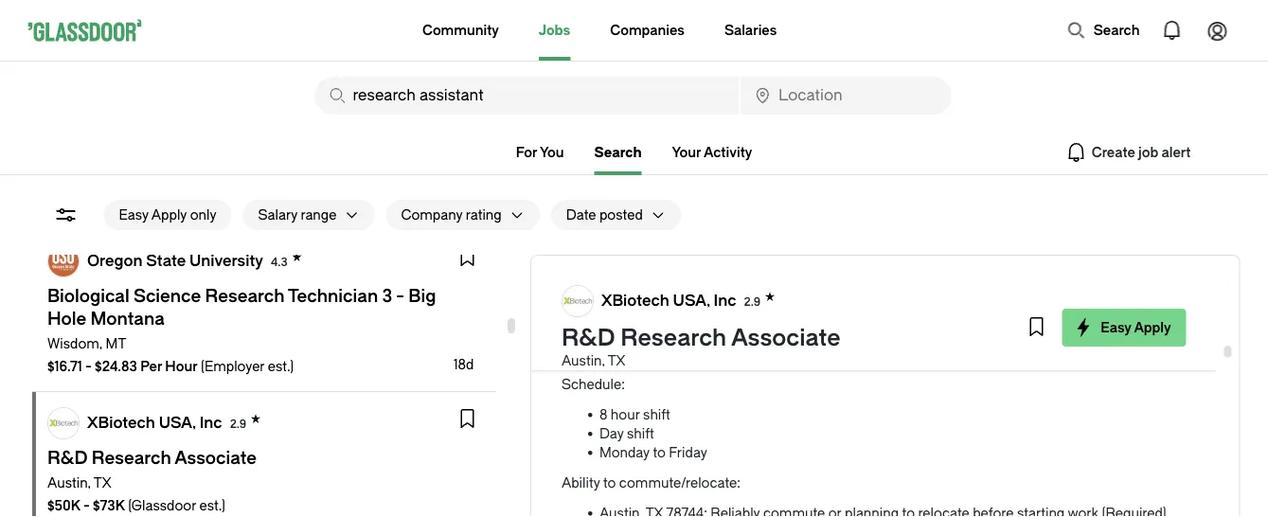 Task type: vqa. For each thing, say whether or not it's contained in the screenshot.
Enter Email Address EMAIL FIELD
no



Task type: describe. For each thing, give the bounding box(es) containing it.
community link
[[422, 0, 499, 61]]

0 vertical spatial usa,
[[673, 292, 710, 309]]

dental
[[599, 289, 641, 305]]

open filter menu image
[[54, 204, 77, 226]]

est.) inside austin, tx $50k - $73k (glassdoor est.)
[[199, 498, 225, 513]]

jobs link
[[539, 0, 570, 61]]

friday
[[669, 445, 707, 460]]

oregon
[[87, 252, 142, 269]]

mt
[[105, 336, 126, 351]]

oregon state university
[[87, 252, 263, 269]]

for you link
[[516, 144, 564, 160]]

you
[[540, 144, 564, 160]]

1 vertical spatial shift
[[627, 426, 654, 441]]

- for xbiotech
[[83, 498, 89, 513]]

for you
[[516, 144, 564, 160]]

easy for easy apply only
[[119, 207, 148, 223]]

company rating button
[[386, 200, 502, 230]]

date
[[566, 207, 596, 223]]

apply for easy apply
[[1134, 320, 1171, 335]]

2.9 for the top the xbiotech usa, inc logo
[[744, 295, 761, 308]]

activity
[[704, 144, 752, 160]]

- for oregon
[[85, 358, 91, 374]]

associate
[[731, 325, 841, 351]]

company
[[401, 207, 463, 223]]

r&d research associate austin, tx
[[562, 325, 841, 368]]

0 horizontal spatial xbiotech
[[87, 414, 155, 431]]

(glassdoor
[[128, 498, 196, 513]]

easy apply button
[[1062, 309, 1186, 347]]

easy apply
[[1101, 320, 1171, 335]]

r&d
[[562, 325, 615, 351]]

state
[[146, 252, 185, 269]]

$73k
[[92, 498, 124, 513]]

your activity link
[[672, 144, 752, 160]]

commute/relocate:
[[619, 475, 741, 491]]

tx inside r&d research associate austin, tx
[[608, 353, 625, 368]]

2.9 for the leftmost the xbiotech usa, inc logo
[[229, 417, 246, 430]]

salaries link
[[724, 0, 777, 61]]

your activity
[[672, 144, 752, 160]]

posted
[[599, 207, 643, 223]]

easy apply only
[[119, 207, 216, 223]]

0 vertical spatial insurance
[[644, 289, 706, 305]]

1 vertical spatial inc
[[199, 414, 222, 431]]

time
[[630, 327, 658, 343]]

easy for easy apply
[[1101, 320, 1131, 335]]

benefits:
[[562, 240, 617, 256]]

range
[[301, 207, 337, 223]]

search button
[[1058, 11, 1149, 49]]

search inside button
[[1094, 22, 1140, 38]]

paid
[[599, 327, 627, 343]]

wisdom, mt $16.71 - $24.83 per hour (employer est.)
[[47, 336, 293, 374]]

est.) inside wisdom, mt $16.71 - $24.83 per hour (employer est.)
[[267, 358, 293, 374]]

dental insurance health insurance paid time off vision insurance
[[599, 289, 706, 362]]

your
[[672, 144, 701, 160]]



Task type: locate. For each thing, give the bounding box(es) containing it.
est.) right (glassdoor
[[199, 498, 225, 513]]

shift right hour
[[643, 407, 670, 422]]

1 vertical spatial to
[[603, 475, 616, 491]]

usa, up the off
[[673, 292, 710, 309]]

1 horizontal spatial easy
[[1101, 320, 1131, 335]]

0 vertical spatial est.)
[[267, 358, 293, 374]]

company rating
[[401, 207, 502, 223]]

0 vertical spatial xbiotech usa, inc logo image
[[562, 286, 593, 316]]

8 hour shift day shift monday to friday
[[599, 407, 707, 460]]

tx
[[608, 353, 625, 368], [93, 475, 111, 491]]

tx inside austin, tx $50k - $73k (glassdoor est.)
[[93, 475, 111, 491]]

xbiotech up time at the bottom
[[601, 292, 669, 309]]

xbiotech usa, inc for the top the xbiotech usa, inc logo
[[601, 292, 736, 309]]

1 horizontal spatial xbiotech usa, inc logo image
[[562, 286, 593, 316]]

apply inside "easy apply only" button
[[151, 207, 187, 223]]

wisdom,
[[47, 336, 102, 351]]

search
[[1094, 22, 1140, 38], [594, 144, 642, 160]]

0 vertical spatial inc
[[714, 292, 736, 309]]

austin, up $50k
[[47, 475, 90, 491]]

rating
[[466, 207, 502, 223]]

1 horizontal spatial 2.9
[[744, 295, 761, 308]]

date posted
[[566, 207, 643, 223]]

jobs
[[539, 22, 570, 38]]

to
[[653, 445, 666, 460], [603, 475, 616, 491]]

18d
[[453, 357, 473, 372]]

schedule:
[[562, 376, 625, 392]]

0 vertical spatial -
[[85, 358, 91, 374]]

0 vertical spatial austin,
[[562, 353, 605, 368]]

2 none field from the left
[[741, 77, 951, 115]]

apply inside easy apply button
[[1134, 320, 1171, 335]]

usa,
[[673, 292, 710, 309], [158, 414, 196, 431]]

to right ability
[[603, 475, 616, 491]]

2.9 down "(employer"
[[229, 417, 246, 430]]

research
[[621, 325, 727, 351]]

austin, inside austin, tx $50k - $73k (glassdoor est.)
[[47, 475, 90, 491]]

hour
[[165, 358, 197, 374]]

salary
[[258, 207, 297, 223]]

easy apply only button
[[104, 200, 232, 230]]

1 horizontal spatial apply
[[1134, 320, 1171, 335]]

austin, down r&d at the left bottom
[[562, 353, 605, 368]]

tx up '$73k'
[[93, 475, 111, 491]]

0 vertical spatial easy
[[119, 207, 148, 223]]

- inside austin, tx $50k - $73k (glassdoor est.)
[[83, 498, 89, 513]]

easy inside button
[[1101, 320, 1131, 335]]

xbiotech usa, inc for the leftmost the xbiotech usa, inc logo
[[87, 414, 222, 431]]

1 vertical spatial search
[[594, 144, 642, 160]]

1 vertical spatial usa,
[[158, 414, 196, 431]]

xbiotech usa, inc
[[601, 292, 736, 309], [87, 414, 222, 431]]

usa, down hour
[[158, 414, 196, 431]]

xbiotech usa, inc down per
[[87, 414, 222, 431]]

xbiotech down $24.83
[[87, 414, 155, 431]]

1 vertical spatial easy
[[1101, 320, 1131, 335]]

university
[[189, 252, 263, 269]]

insurance
[[644, 289, 706, 305], [644, 308, 706, 324], [642, 346, 704, 362]]

salary range button
[[243, 200, 337, 230]]

(employer
[[200, 358, 264, 374]]

inc
[[714, 292, 736, 309], [199, 414, 222, 431]]

Search keyword field
[[315, 77, 739, 115]]

none field search location
[[741, 77, 951, 115]]

austin, tx $50k - $73k (glassdoor est.)
[[47, 475, 225, 513]]

$24.83
[[94, 358, 137, 374]]

0 horizontal spatial austin,
[[47, 475, 90, 491]]

1 horizontal spatial to
[[653, 445, 666, 460]]

for
[[516, 144, 537, 160]]

1 horizontal spatial est.)
[[267, 358, 293, 374]]

4.3
[[270, 255, 287, 269]]

easy inside button
[[119, 207, 148, 223]]

off
[[662, 327, 679, 343]]

1 vertical spatial tx
[[93, 475, 111, 491]]

oregon state university logo image
[[48, 246, 78, 277]]

None field
[[315, 77, 739, 115], [741, 77, 951, 115]]

to inside 8 hour shift day shift monday to friday
[[653, 445, 666, 460]]

1 horizontal spatial usa,
[[673, 292, 710, 309]]

vision
[[599, 346, 638, 362]]

1 vertical spatial 2.9
[[229, 417, 246, 430]]

1 horizontal spatial search
[[1094, 22, 1140, 38]]

8
[[599, 407, 607, 422]]

date posted button
[[551, 200, 643, 230]]

- inside wisdom, mt $16.71 - $24.83 per hour (employer est.)
[[85, 358, 91, 374]]

apply
[[151, 207, 187, 223], [1134, 320, 1171, 335]]

austin,
[[562, 353, 605, 368], [47, 475, 90, 491]]

austin, inside r&d research associate austin, tx
[[562, 353, 605, 368]]

none field search keyword
[[315, 77, 739, 115]]

1 horizontal spatial xbiotech usa, inc
[[601, 292, 736, 309]]

0 vertical spatial apply
[[151, 207, 187, 223]]

0 vertical spatial xbiotech
[[601, 292, 669, 309]]

day
[[599, 426, 624, 441]]

0 horizontal spatial easy
[[119, 207, 148, 223]]

0 horizontal spatial 2.9
[[229, 417, 246, 430]]

1 horizontal spatial austin,
[[562, 353, 605, 368]]

1 vertical spatial xbiotech
[[87, 414, 155, 431]]

1 vertical spatial apply
[[1134, 320, 1171, 335]]

Search location field
[[741, 77, 951, 115]]

only
[[190, 207, 216, 223]]

est.)
[[267, 358, 293, 374], [199, 498, 225, 513]]

ability
[[562, 475, 600, 491]]

0 horizontal spatial search
[[594, 144, 642, 160]]

0 horizontal spatial est.)
[[199, 498, 225, 513]]

search link
[[594, 144, 642, 175]]

salaries
[[724, 22, 777, 38]]

2 vertical spatial insurance
[[642, 346, 704, 362]]

- right $16.71
[[85, 358, 91, 374]]

xbiotech
[[601, 292, 669, 309], [87, 414, 155, 431]]

0 horizontal spatial inc
[[199, 414, 222, 431]]

inc down "(employer"
[[199, 414, 222, 431]]

0 horizontal spatial tx
[[93, 475, 111, 491]]

companies
[[610, 22, 685, 38]]

ability to commute/relocate:
[[562, 475, 741, 491]]

xbiotech usa, inc logo image
[[562, 286, 593, 316], [48, 408, 78, 439]]

0 vertical spatial xbiotech usa, inc
[[601, 292, 736, 309]]

1 none field from the left
[[315, 77, 739, 115]]

0 horizontal spatial none field
[[315, 77, 739, 115]]

0 horizontal spatial xbiotech usa, inc logo image
[[48, 408, 78, 439]]

0 horizontal spatial apply
[[151, 207, 187, 223]]

$50k
[[47, 498, 80, 513]]

health
[[599, 308, 641, 324]]

salary range
[[258, 207, 337, 223]]

shift
[[643, 407, 670, 422], [627, 426, 654, 441]]

to left 'friday'
[[653, 445, 666, 460]]

tx down the paid
[[608, 353, 625, 368]]

2.9 up associate
[[744, 295, 761, 308]]

0 vertical spatial tx
[[608, 353, 625, 368]]

est.) right "(employer"
[[267, 358, 293, 374]]

0 horizontal spatial to
[[603, 475, 616, 491]]

apply for easy apply only
[[151, 207, 187, 223]]

community
[[422, 22, 499, 38]]

per
[[140, 358, 162, 374]]

1 horizontal spatial xbiotech
[[601, 292, 669, 309]]

1 vertical spatial xbiotech usa, inc
[[87, 414, 222, 431]]

0 vertical spatial search
[[1094, 22, 1140, 38]]

shift down hour
[[627, 426, 654, 441]]

xbiotech usa, inc up the off
[[601, 292, 736, 309]]

0 horizontal spatial usa,
[[158, 414, 196, 431]]

companies link
[[610, 0, 685, 61]]

0 vertical spatial shift
[[643, 407, 670, 422]]

1 vertical spatial est.)
[[199, 498, 225, 513]]

1 horizontal spatial tx
[[608, 353, 625, 368]]

xbiotech usa, inc logo image down $16.71
[[48, 408, 78, 439]]

easy
[[119, 207, 148, 223], [1101, 320, 1131, 335]]

1 horizontal spatial inc
[[714, 292, 736, 309]]

monday
[[599, 445, 650, 460]]

1 vertical spatial insurance
[[644, 308, 706, 324]]

- left '$73k'
[[83, 498, 89, 513]]

xbiotech usa, inc logo image up r&d at the left bottom
[[562, 286, 593, 316]]

1 vertical spatial austin,
[[47, 475, 90, 491]]

2.9
[[744, 295, 761, 308], [229, 417, 246, 430]]

0 vertical spatial to
[[653, 445, 666, 460]]

0 vertical spatial 2.9
[[744, 295, 761, 308]]

0 horizontal spatial xbiotech usa, inc
[[87, 414, 222, 431]]

1 vertical spatial -
[[83, 498, 89, 513]]

-
[[85, 358, 91, 374], [83, 498, 89, 513]]

hour
[[611, 407, 640, 422]]

$16.71
[[47, 358, 82, 374]]

1 horizontal spatial none field
[[741, 77, 951, 115]]

inc up r&d research associate austin, tx
[[714, 292, 736, 309]]

1 vertical spatial xbiotech usa, inc logo image
[[48, 408, 78, 439]]



